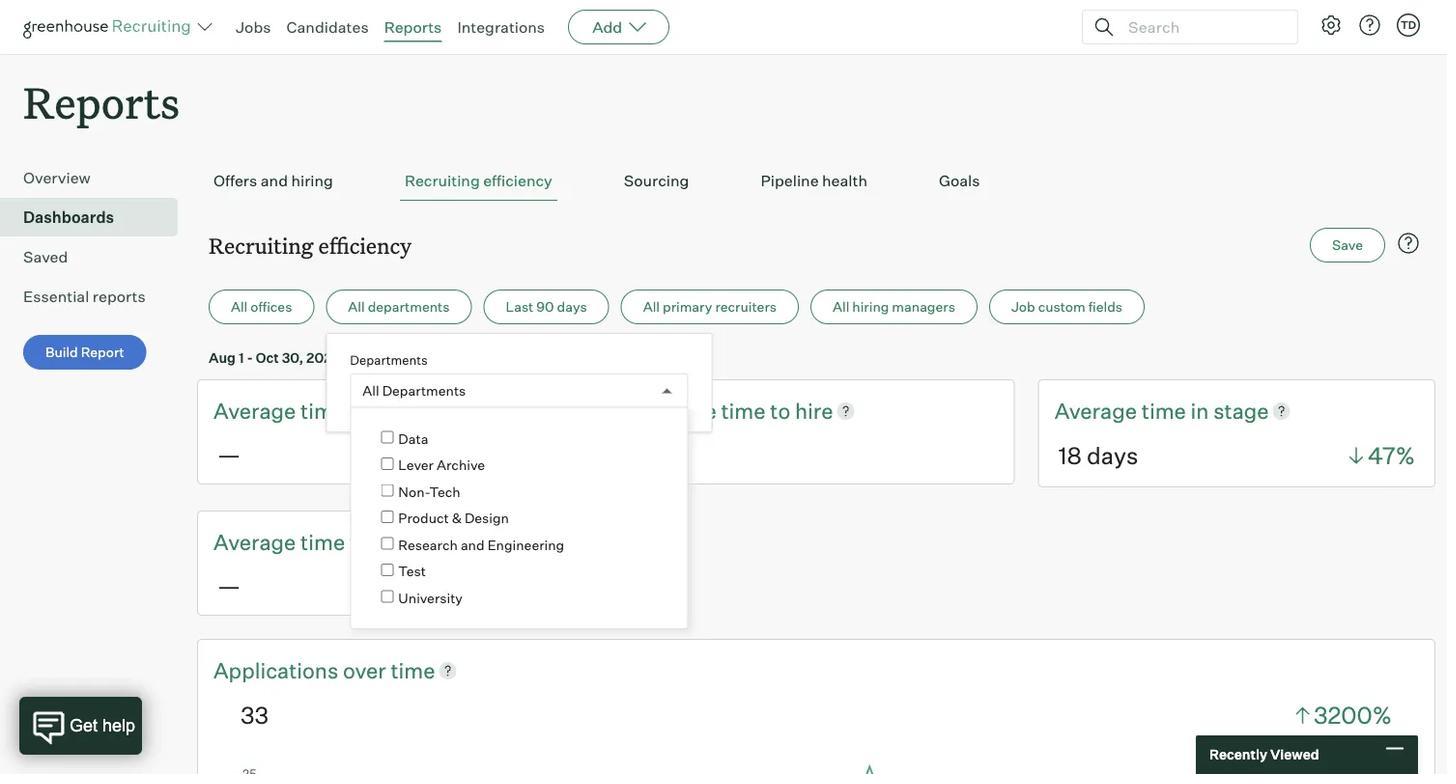 Task type: describe. For each thing, give the bounding box(es) containing it.
average time in
[[1055, 398, 1214, 424]]

job custom fields
[[1011, 299, 1123, 316]]

product & design
[[398, 510, 509, 527]]

oct
[[256, 349, 279, 366]]

non-tech
[[398, 483, 460, 500]]

sourcing button
[[619, 162, 694, 201]]

&
[[452, 510, 462, 527]]

time for stage
[[1142, 398, 1186, 424]]

over link
[[343, 656, 391, 685]]

47%
[[1368, 441, 1415, 470]]

2 2023 from the left
[[521, 349, 555, 366]]

18 days
[[1058, 441, 1138, 470]]

stage link
[[1214, 396, 1269, 426]]

fill link
[[374, 396, 398, 426]]

all for all departments
[[348, 299, 365, 316]]

research
[[398, 537, 458, 554]]

lever
[[398, 457, 434, 474]]

days inside button
[[557, 299, 587, 316]]

report
[[81, 344, 124, 361]]

average time to for hire
[[634, 398, 795, 424]]

recently
[[1209, 747, 1267, 764]]

xychart image
[[241, 762, 1392, 775]]

Research and Engineering checkbox
[[381, 538, 394, 550]]

essential
[[23, 287, 89, 306]]

in link
[[1191, 396, 1214, 426]]

overview link
[[23, 166, 170, 190]]

average link for hire
[[634, 396, 721, 426]]

add
[[592, 17, 622, 37]]

recruiters
[[715, 299, 777, 316]]

time for source
[[301, 529, 345, 555]]

offers and hiring button
[[209, 162, 338, 201]]

sourcing
[[624, 171, 689, 190]]

recruiting efficiency button
[[400, 162, 557, 201]]

hire link
[[795, 396, 833, 426]]

average for source
[[213, 529, 296, 555]]

greenhouse recruiting image
[[23, 15, 197, 39]]

saved link
[[23, 246, 170, 269]]

average time to for source
[[213, 529, 374, 555]]

0 horizontal spatial recruiting
[[209, 231, 313, 260]]

0 horizontal spatial efficiency
[[318, 231, 412, 260]]

to left may
[[410, 349, 423, 366]]

last
[[506, 299, 534, 316]]

efficiency inside button
[[483, 171, 552, 190]]

33
[[241, 701, 269, 730]]

archive
[[437, 457, 485, 474]]

save button
[[1310, 228, 1385, 263]]

offers and hiring
[[213, 171, 333, 190]]

build report button
[[23, 335, 147, 370]]

and for offers
[[261, 171, 288, 190]]

last 90 days
[[506, 299, 587, 316]]

aug
[[209, 349, 236, 366]]

custom
[[1038, 299, 1086, 316]]

90
[[536, 299, 554, 316]]

stage
[[1214, 398, 1269, 424]]

candidates
[[286, 17, 369, 37]]

to link for source
[[350, 527, 374, 557]]

all offices
[[231, 299, 292, 316]]

1 vertical spatial days
[[1087, 441, 1138, 470]]

Product & Design checkbox
[[381, 511, 394, 524]]

may
[[426, 349, 454, 366]]

test
[[398, 563, 426, 580]]

— for source
[[217, 571, 241, 600]]

all for all departments
[[363, 383, 379, 400]]

aug 1 - oct 30, 2023 compared to may 3 - jul 31, 2023
[[209, 349, 555, 366]]

applications
[[213, 657, 338, 684]]

pipeline health button
[[756, 162, 872, 201]]

18
[[1058, 441, 1082, 470]]

compared
[[343, 349, 407, 366]]

3
[[457, 349, 465, 366]]

Non-Tech checkbox
[[381, 484, 394, 497]]

hire
[[795, 398, 833, 424]]

save
[[1332, 237, 1363, 254]]

configure image
[[1320, 14, 1343, 37]]

source link
[[374, 527, 442, 557]]

all primary recruiters button
[[621, 290, 799, 325]]

Test checkbox
[[381, 564, 394, 577]]

time right over
[[391, 657, 435, 684]]

job custom fields button
[[989, 290, 1145, 325]]

1 vertical spatial departments
[[382, 383, 466, 400]]

candidates link
[[286, 17, 369, 37]]

pipeline
[[761, 171, 819, 190]]

all departments button
[[326, 290, 472, 325]]

average time to for fill
[[213, 398, 374, 424]]

add button
[[568, 10, 670, 44]]

university
[[398, 590, 463, 607]]

integrations
[[457, 17, 545, 37]]

dashboards
[[23, 208, 114, 227]]

to for source
[[350, 529, 370, 555]]



Task type: locate. For each thing, give the bounding box(es) containing it.
1 horizontal spatial reports
[[384, 17, 442, 37]]

and down the design
[[461, 537, 485, 554]]

design
[[465, 510, 509, 527]]

dashboards link
[[23, 206, 170, 229]]

saved
[[23, 247, 68, 267]]

all down compared in the left of the page
[[363, 383, 379, 400]]

1 horizontal spatial hiring
[[852, 299, 889, 316]]

1 horizontal spatial and
[[461, 537, 485, 554]]

tab list
[[209, 162, 1424, 201]]

0 vertical spatial efficiency
[[483, 171, 552, 190]]

td button
[[1397, 14, 1420, 37]]

2023
[[306, 349, 340, 366], [521, 349, 555, 366]]

time link left fill "link"
[[301, 396, 350, 426]]

days
[[557, 299, 587, 316], [1087, 441, 1138, 470]]

Data checkbox
[[381, 431, 394, 444]]

all departments
[[363, 383, 466, 400]]

0 horizontal spatial -
[[247, 349, 253, 366]]

to left hire
[[770, 398, 790, 424]]

and right the offers at the left top
[[261, 171, 288, 190]]

jul
[[477, 349, 498, 366]]

offers
[[213, 171, 257, 190]]

0 horizontal spatial hiring
[[291, 171, 333, 190]]

time link for hire
[[721, 396, 770, 426]]

faq image
[[1397, 232, 1420, 255]]

all hiring managers
[[833, 299, 955, 316]]

average link for fill
[[213, 396, 301, 426]]

reports right candidates
[[384, 17, 442, 37]]

time link for fill
[[301, 396, 350, 426]]

to for fill
[[350, 398, 370, 424]]

viewed
[[1270, 747, 1319, 764]]

hiring left managers
[[852, 299, 889, 316]]

1 vertical spatial recruiting
[[209, 231, 313, 260]]

to link for fill
[[350, 396, 374, 426]]

td
[[1401, 18, 1416, 31]]

tab list containing offers and hiring
[[209, 162, 1424, 201]]

30,
[[282, 349, 304, 366]]

offices
[[250, 299, 292, 316]]

research and engineering
[[398, 537, 564, 554]]

overview
[[23, 168, 91, 188]]

1 vertical spatial efficiency
[[318, 231, 412, 260]]

all inside 'button'
[[231, 299, 248, 316]]

2023 right 30,
[[306, 349, 340, 366]]

recruiting inside button
[[405, 171, 480, 190]]

managers
[[892, 299, 955, 316]]

average link for stage
[[1055, 396, 1142, 426]]

non-
[[398, 483, 429, 500]]

average for hire
[[634, 398, 716, 424]]

Search text field
[[1124, 13, 1280, 41]]

3200%
[[1314, 701, 1392, 730]]

source
[[374, 529, 442, 555]]

integrations link
[[457, 17, 545, 37]]

0 horizontal spatial 2023
[[306, 349, 340, 366]]

reports link
[[384, 17, 442, 37]]

1 horizontal spatial -
[[468, 349, 474, 366]]

days right 90
[[557, 299, 587, 316]]

time left the research and engineering option
[[301, 529, 345, 555]]

all left offices
[[231, 299, 248, 316]]

departments
[[350, 352, 428, 368], [382, 383, 466, 400]]

fill
[[374, 398, 398, 424]]

time link for source
[[301, 527, 350, 557]]

average link for source
[[213, 527, 301, 557]]

2 — from the top
[[217, 571, 241, 600]]

essential reports
[[23, 287, 146, 306]]

0 horizontal spatial and
[[261, 171, 288, 190]]

average time to
[[213, 398, 374, 424], [634, 398, 795, 424], [213, 529, 374, 555]]

data
[[398, 430, 428, 447]]

primary
[[663, 299, 712, 316]]

- right 3
[[468, 349, 474, 366]]

0 vertical spatial and
[[261, 171, 288, 190]]

average for fill
[[213, 398, 296, 424]]

all left primary
[[643, 299, 660, 316]]

1 horizontal spatial 2023
[[521, 349, 555, 366]]

1
[[239, 349, 244, 366]]

recruiting efficiency inside button
[[405, 171, 552, 190]]

last 90 days button
[[483, 290, 609, 325]]

0 horizontal spatial days
[[557, 299, 587, 316]]

1 2023 from the left
[[306, 349, 340, 366]]

goals button
[[934, 162, 985, 201]]

over
[[343, 657, 386, 684]]

to link for hire
[[770, 396, 795, 426]]

— for fill
[[217, 440, 241, 469]]

days right "18"
[[1087, 441, 1138, 470]]

all left departments
[[348, 299, 365, 316]]

tech
[[429, 483, 460, 500]]

recently viewed
[[1209, 747, 1319, 764]]

all inside button
[[643, 299, 660, 316]]

recruiting efficiency
[[405, 171, 552, 190], [209, 231, 412, 260]]

Lever Archive checkbox
[[381, 458, 394, 470]]

applications over
[[213, 657, 391, 684]]

product
[[398, 510, 449, 527]]

time
[[301, 398, 345, 424], [721, 398, 766, 424], [1142, 398, 1186, 424], [301, 529, 345, 555], [391, 657, 435, 684]]

td button
[[1393, 10, 1424, 41]]

job
[[1011, 299, 1035, 316]]

time link left the hire link
[[721, 396, 770, 426]]

time for hire
[[721, 398, 766, 424]]

to left fill
[[350, 398, 370, 424]]

fields
[[1088, 299, 1123, 316]]

recruiting
[[405, 171, 480, 190], [209, 231, 313, 260]]

2 - from the left
[[468, 349, 474, 366]]

time left in
[[1142, 398, 1186, 424]]

2023 right 31, in the top left of the page
[[521, 349, 555, 366]]

all for all primary recruiters
[[643, 299, 660, 316]]

all for all offices
[[231, 299, 248, 316]]

build report
[[45, 344, 124, 361]]

goals
[[939, 171, 980, 190]]

all for all hiring managers
[[833, 299, 849, 316]]

departments
[[368, 299, 450, 316]]

1 vertical spatial hiring
[[852, 299, 889, 316]]

and inside button
[[261, 171, 288, 190]]

University checkbox
[[381, 591, 394, 603]]

reports down "greenhouse recruiting" image
[[23, 73, 180, 130]]

time link left the research and engineering option
[[301, 527, 350, 557]]

hiring
[[291, 171, 333, 190], [852, 299, 889, 316]]

engineering
[[487, 537, 564, 554]]

in
[[1191, 398, 1209, 424]]

build
[[45, 344, 78, 361]]

applications link
[[213, 656, 343, 685]]

0 horizontal spatial reports
[[23, 73, 180, 130]]

and
[[261, 171, 288, 190], [461, 537, 485, 554]]

departments down may
[[382, 383, 466, 400]]

to for hire
[[770, 398, 790, 424]]

0 vertical spatial hiring
[[291, 171, 333, 190]]

all offices button
[[209, 290, 314, 325]]

departments up all departments
[[350, 352, 428, 368]]

health
[[822, 171, 867, 190]]

average for stage
[[1055, 398, 1137, 424]]

0 vertical spatial reports
[[384, 17, 442, 37]]

lever archive
[[398, 457, 485, 474]]

1 horizontal spatial days
[[1087, 441, 1138, 470]]

time link
[[301, 396, 350, 426], [721, 396, 770, 426], [1142, 396, 1191, 426], [301, 527, 350, 557], [391, 656, 435, 685]]

reports
[[93, 287, 146, 306]]

1 vertical spatial —
[[217, 571, 241, 600]]

and for research
[[461, 537, 485, 554]]

all hiring managers button
[[811, 290, 978, 325]]

0 vertical spatial recruiting efficiency
[[405, 171, 552, 190]]

1 horizontal spatial recruiting
[[405, 171, 480, 190]]

all left managers
[[833, 299, 849, 316]]

0 vertical spatial departments
[[350, 352, 428, 368]]

0 vertical spatial —
[[217, 440, 241, 469]]

to
[[410, 349, 423, 366], [350, 398, 370, 424], [770, 398, 790, 424], [350, 529, 370, 555]]

1 - from the left
[[247, 349, 253, 366]]

average
[[213, 398, 296, 424], [634, 398, 716, 424], [1055, 398, 1137, 424], [213, 529, 296, 555]]

- right 1
[[247, 349, 253, 366]]

to link
[[350, 396, 374, 426], [770, 396, 795, 426], [350, 527, 374, 557]]

1 vertical spatial reports
[[23, 73, 180, 130]]

to left the research and engineering option
[[350, 529, 370, 555]]

time for fill
[[301, 398, 345, 424]]

time link right over
[[391, 656, 435, 685]]

1 vertical spatial recruiting efficiency
[[209, 231, 412, 260]]

all departments
[[348, 299, 450, 316]]

0 vertical spatial days
[[557, 299, 587, 316]]

jobs
[[236, 17, 271, 37]]

hiring inside tab list
[[291, 171, 333, 190]]

1 — from the top
[[217, 440, 241, 469]]

all primary recruiters
[[643, 299, 777, 316]]

all
[[231, 299, 248, 316], [348, 299, 365, 316], [643, 299, 660, 316], [833, 299, 849, 316], [363, 383, 379, 400]]

time link for stage
[[1142, 396, 1191, 426]]

time link left stage link
[[1142, 396, 1191, 426]]

time down 30,
[[301, 398, 345, 424]]

hiring right the offers at the left top
[[291, 171, 333, 190]]

efficiency
[[483, 171, 552, 190], [318, 231, 412, 260]]

time left hire
[[721, 398, 766, 424]]

—
[[217, 440, 241, 469], [217, 571, 241, 600]]

essential reports link
[[23, 285, 170, 308]]

0 vertical spatial recruiting
[[405, 171, 480, 190]]

1 horizontal spatial efficiency
[[483, 171, 552, 190]]

1 vertical spatial and
[[461, 537, 485, 554]]



Task type: vqa. For each thing, say whether or not it's contained in the screenshot.
Goals!!
no



